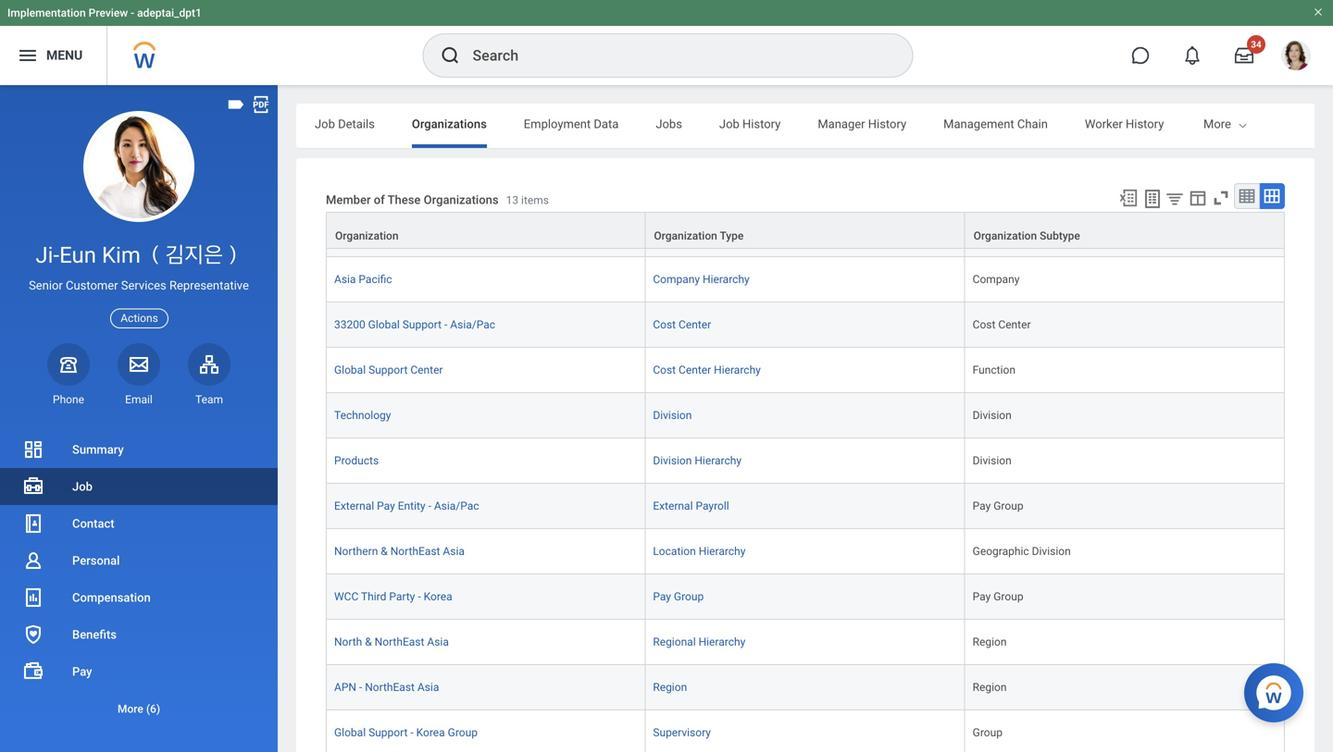 Task type: describe. For each thing, give the bounding box(es) containing it.
asia pacific
[[334, 356, 392, 369]]

payroll
[[696, 583, 729, 596]]

3 company element from the top
[[973, 352, 1020, 369]]

entity
[[398, 583, 426, 596]]

gms
[[350, 310, 374, 323]]

2 company hierarchy from the top
[[653, 356, 750, 369]]

compensation
[[72, 591, 151, 605]]

personal link
[[0, 543, 278, 580]]

mail image
[[128, 354, 150, 376]]

& for north
[[365, 719, 372, 732]]

view team image
[[198, 354, 220, 376]]

menu button
[[0, 26, 107, 85]]

more (6) button
[[0, 691, 278, 728]]

profile logan mcneil image
[[1282, 41, 1311, 74]]

global support center
[[334, 446, 443, 459]]

global modern services ltd. (korea) link
[[334, 261, 512, 278]]

items
[[521, 194, 549, 207]]

asia for north & northeast asia
[[427, 719, 449, 732]]

pay group up "geographic"
[[973, 583, 1024, 596]]

cost center hierarchy link
[[653, 443, 761, 459]]

technology link
[[334, 488, 391, 505]]

row containing north & northeast asia
[[326, 703, 1285, 748]]

2 cell from the left
[[646, 748, 966, 753]]

company link
[[653, 261, 700, 278]]

additiona
[[1284, 117, 1334, 131]]

organization type
[[654, 230, 744, 243]]

more for more
[[1204, 117, 1232, 131]]

third
[[361, 673, 387, 686]]

global for modern
[[334, 265, 366, 278]]

notifications large image
[[1184, 46, 1202, 65]]

personal image
[[22, 550, 44, 572]]

actions
[[121, 312, 158, 325]]

2 pay group element from the top
[[973, 670, 1024, 686]]

row containing all gms
[[326, 295, 1285, 340]]

13
[[506, 194, 519, 207]]

contact image
[[22, 513, 44, 535]]

subtype
[[1040, 230, 1081, 243]]

external for external pay entity - asia/pac
[[334, 583, 374, 596]]

employment
[[524, 117, 591, 131]]

expand table image
[[1263, 187, 1282, 206]]

cost center hierarchy
[[653, 446, 761, 459]]

menu banner
[[0, 0, 1334, 85]]

division for division element for division hierarchy
[[973, 537, 1012, 550]]

cost for function
[[653, 446, 676, 459]]

1 company element from the top
[[973, 261, 1020, 278]]

33200 global support - asia/pac
[[334, 401, 495, 414]]

1 vertical spatial global
[[368, 401, 400, 414]]

contact link
[[0, 506, 278, 543]]

center for cost center hierarchy link
[[679, 446, 711, 459]]

external pay entity - asia/pac link
[[334, 579, 479, 596]]

services for customer
[[121, 279, 166, 293]]

actions button
[[110, 309, 168, 329]]

ji-eun kim （김지은）
[[36, 242, 242, 269]]

group for pay group link
[[674, 673, 704, 686]]

organization for organization type
[[654, 230, 718, 243]]

all
[[334, 310, 347, 323]]

row containing technology
[[326, 476, 1285, 521]]

northeast for northern
[[391, 628, 440, 641]]

location hierarchy
[[653, 628, 746, 641]]

manager history
[[818, 117, 907, 131]]

type
[[720, 230, 744, 243]]

cost center for cost center element
[[973, 401, 1031, 414]]

history for manager history
[[868, 117, 907, 131]]

summary link
[[0, 432, 278, 469]]

table image
[[1238, 187, 1257, 206]]

all gms link
[[334, 307, 374, 323]]

employment data
[[524, 117, 619, 131]]

jobs
[[656, 117, 682, 131]]

0 vertical spatial support
[[403, 401, 442, 414]]

tag image
[[226, 94, 246, 115]]

2 company hierarchy link from the top
[[653, 352, 750, 369]]

global for support
[[334, 446, 366, 459]]

more (6) button
[[0, 699, 278, 721]]

implementation
[[7, 6, 86, 19]]

adeptai_dpt1
[[137, 6, 202, 19]]

more (6)
[[118, 703, 160, 716]]

search image
[[439, 44, 462, 67]]

pacific
[[359, 356, 392, 369]]

row containing wcc third party - korea
[[326, 658, 1285, 703]]

division link
[[653, 488, 692, 505]]

member
[[326, 193, 371, 207]]

regional hierarchy
[[653, 719, 746, 732]]

row containing organization
[[326, 212, 1285, 249]]

history for worker history
[[1126, 117, 1164, 131]]

team ji-eun kim （김지은） element
[[188, 393, 231, 407]]

compensation link
[[0, 580, 278, 617]]

of
[[374, 193, 385, 207]]

these
[[388, 193, 421, 207]]

justify image
[[17, 44, 39, 67]]

organizations inside tab list
[[412, 117, 487, 131]]

job link
[[0, 469, 278, 506]]

division hierarchy
[[653, 537, 742, 550]]

(6)
[[146, 703, 160, 716]]

location hierarchy link
[[653, 624, 746, 641]]

external payroll link
[[653, 579, 729, 596]]

menu
[[46, 48, 83, 63]]

function element
[[973, 443, 1016, 459]]

global support center link
[[334, 443, 443, 459]]

region
[[973, 719, 1007, 732]]

pay left entity
[[377, 583, 395, 596]]

division for division hierarchy
[[653, 537, 692, 550]]

pay group down location
[[653, 673, 704, 686]]

3 cell from the left
[[966, 748, 1285, 753]]

33200 global support - asia/pac link
[[334, 397, 495, 414]]

regional
[[653, 719, 696, 732]]

summary
[[72, 443, 124, 457]]

navigation pane region
[[0, 85, 278, 753]]

more for more (6)
[[118, 703, 143, 716]]

worker
[[1085, 117, 1123, 131]]

job details
[[315, 117, 375, 131]]

1 vertical spatial organizations
[[424, 193, 499, 207]]

north
[[334, 719, 362, 732]]

asia/pac for external pay entity - asia/pac
[[434, 583, 479, 596]]

pay image
[[22, 661, 44, 683]]

north & northeast asia
[[334, 719, 449, 732]]

asia for northern & northeast asia
[[443, 628, 465, 641]]

- for 33200 global support - asia/pac
[[445, 401, 448, 414]]

services for modern
[[409, 265, 451, 278]]

benefits image
[[22, 624, 44, 646]]

member of these organizations 13 items
[[326, 193, 549, 207]]

division element for division
[[973, 488, 1012, 505]]

summary image
[[22, 439, 44, 461]]

phone ji-eun kim （김지은） element
[[47, 393, 90, 407]]



Task type: vqa. For each thing, say whether or not it's contained in the screenshot.
Cost Center Element
yes



Task type: locate. For each thing, give the bounding box(es) containing it.
group for first pay group element from the bottom
[[994, 673, 1024, 686]]

5 row from the top
[[326, 385, 1285, 431]]

division element for division hierarchy
[[973, 533, 1012, 550]]

northeast inside 'link'
[[375, 719, 425, 732]]

3 row from the top
[[326, 295, 1285, 340]]

13 row from the top
[[326, 748, 1285, 753]]

asia up 'korea'
[[443, 628, 465, 641]]

products
[[334, 537, 379, 550]]

（김지은）
[[146, 242, 242, 269]]

support
[[403, 401, 442, 414], [369, 446, 408, 459]]

1 vertical spatial more
[[118, 703, 143, 716]]

0 vertical spatial global
[[334, 265, 366, 278]]

support up technology link
[[369, 446, 408, 459]]

organization inside organization popup button
[[335, 230, 399, 243]]

list
[[0, 432, 278, 728]]

cost center element
[[973, 397, 1031, 414]]

1 horizontal spatial more
[[1204, 117, 1232, 131]]

1 vertical spatial company element
[[973, 307, 1020, 323]]

0 vertical spatial asia
[[334, 356, 356, 369]]

& right northern
[[381, 628, 388, 641]]

0 vertical spatial asia/pac
[[450, 401, 495, 414]]

contact
[[72, 517, 114, 531]]

organization type button
[[646, 213, 965, 248]]

phone image
[[56, 354, 81, 376]]

history right worker
[[1126, 117, 1164, 131]]

pay down benefits
[[72, 665, 92, 679]]

34
[[1251, 39, 1262, 50]]

row containing northern & northeast asia
[[326, 612, 1285, 658]]

33200
[[334, 401, 366, 414]]

benefits link
[[0, 617, 278, 654]]

1 vertical spatial asia/pac
[[434, 583, 479, 596]]

geographic division element
[[973, 624, 1071, 641]]

location
[[653, 628, 696, 641]]

11 row from the top
[[326, 658, 1285, 703]]

personal
[[72, 554, 120, 568]]

& right north on the bottom
[[365, 719, 372, 732]]

organizations down the search icon
[[412, 117, 487, 131]]

pay group
[[973, 583, 1024, 596], [653, 673, 704, 686], [973, 673, 1024, 686]]

group down "geographic"
[[994, 673, 1024, 686]]

2 external from the left
[[653, 583, 693, 596]]

history
[[743, 117, 781, 131], [868, 117, 907, 131], [1126, 117, 1164, 131]]

wcc third party - korea
[[334, 673, 453, 686]]

job inside list
[[72, 480, 93, 494]]

center
[[679, 401, 711, 414], [999, 401, 1031, 414], [411, 446, 443, 459], [679, 446, 711, 459]]

1 horizontal spatial organization
[[654, 230, 718, 243]]

organization subtype button
[[966, 213, 1284, 248]]

more inside dropdown button
[[118, 703, 143, 716]]

2 vertical spatial company element
[[973, 352, 1020, 369]]

northeast down entity
[[391, 628, 440, 641]]

3 organization from the left
[[974, 230, 1037, 243]]

products link
[[334, 533, 379, 550]]

tab list
[[296, 104, 1334, 148]]

global
[[334, 265, 366, 278], [368, 401, 400, 414], [334, 446, 366, 459]]

center up cost center hierarchy link
[[679, 401, 711, 414]]

1 vertical spatial asia
[[443, 628, 465, 641]]

cost center up cost center hierarchy link
[[653, 401, 711, 414]]

0 horizontal spatial cost center
[[653, 401, 711, 414]]

center down cost center link on the bottom of the page
[[679, 446, 711, 459]]

services left ltd.
[[409, 265, 451, 278]]

cell
[[326, 748, 646, 753], [646, 748, 966, 753], [966, 748, 1285, 753]]

1 pay group element from the top
[[973, 579, 1024, 596]]

0 horizontal spatial organization
[[335, 230, 399, 243]]

2 division element from the top
[[973, 533, 1012, 550]]

0 vertical spatial services
[[409, 265, 451, 278]]

services inside global modern services ltd. (korea) link
[[409, 265, 451, 278]]

north & northeast asia link
[[334, 715, 449, 732]]

view printable version (pdf) image
[[251, 94, 271, 115]]

0 vertical spatial northeast
[[391, 628, 440, 641]]

row containing external pay entity - asia/pac
[[326, 567, 1285, 612]]

row containing products
[[326, 521, 1285, 567]]

team
[[195, 393, 223, 406]]

& for northern
[[381, 628, 388, 641]]

kim
[[102, 242, 141, 269]]

company hierarchy link down company link
[[653, 307, 750, 323]]

1 vertical spatial northeast
[[375, 719, 425, 732]]

senior
[[29, 279, 63, 293]]

- inside the menu banner
[[131, 6, 134, 19]]

1 external from the left
[[334, 583, 374, 596]]

- for wcc third party - korea
[[418, 673, 421, 686]]

row containing 33200 global support - asia/pac
[[326, 385, 1285, 431]]

division element
[[973, 488, 1012, 505], [973, 533, 1012, 550]]

2 company element from the top
[[973, 307, 1020, 323]]

& inside north & northeast asia 'link'
[[365, 719, 372, 732]]

0 horizontal spatial job
[[72, 480, 93, 494]]

1 vertical spatial company hierarchy
[[653, 356, 750, 369]]

cost up cost center hierarchy link
[[653, 401, 676, 414]]

center for cost center element
[[999, 401, 1031, 414]]

group
[[994, 583, 1024, 596], [674, 673, 704, 686], [994, 673, 1024, 686]]

pay inside list
[[72, 665, 92, 679]]

0 horizontal spatial history
[[743, 117, 781, 131]]

job for job history
[[719, 117, 740, 131]]

organization up company link
[[654, 230, 718, 243]]

pay group element down "geographic"
[[973, 670, 1024, 686]]

division for division element related to division
[[973, 492, 1012, 505]]

phone
[[53, 393, 84, 406]]

0 vertical spatial organizations
[[412, 117, 487, 131]]

1 history from the left
[[743, 117, 781, 131]]

asia pacific link
[[334, 352, 392, 369]]

company hierarchy link up cost center link on the bottom of the page
[[653, 352, 750, 369]]

group up regional hierarchy link
[[674, 673, 704, 686]]

services
[[409, 265, 451, 278], [121, 279, 166, 293]]

1 company hierarchy from the top
[[653, 310, 750, 323]]

select to filter grid data image
[[1165, 189, 1185, 208]]

pay
[[377, 583, 395, 596], [973, 583, 991, 596], [72, 665, 92, 679], [653, 673, 671, 686], [973, 673, 991, 686]]

external pay entity - asia/pac
[[334, 583, 479, 596]]

1 cell from the left
[[326, 748, 646, 753]]

organization for organization
[[335, 230, 399, 243]]

northeast for north
[[375, 719, 425, 732]]

cost for cost center
[[653, 401, 676, 414]]

hierarchy
[[703, 310, 750, 323], [703, 356, 750, 369], [714, 446, 761, 459], [695, 537, 742, 550], [699, 628, 746, 641], [699, 719, 746, 732]]

data
[[594, 117, 619, 131]]

external
[[334, 583, 374, 596], [653, 583, 693, 596]]

0 horizontal spatial more
[[118, 703, 143, 716]]

2 cost center from the left
[[973, 401, 1031, 414]]

pay group element
[[973, 579, 1024, 596], [973, 670, 1024, 686]]

1 vertical spatial company hierarchy link
[[653, 352, 750, 369]]

company element
[[973, 261, 1020, 278], [973, 307, 1020, 323], [973, 352, 1020, 369]]

implementation preview -   adeptai_dpt1
[[7, 6, 202, 19]]

asia down 'korea'
[[427, 719, 449, 732]]

organizations up organization popup button
[[424, 193, 499, 207]]

history for job history
[[743, 117, 781, 131]]

phone button
[[47, 343, 90, 407]]

cost up division link
[[653, 446, 676, 459]]

1 horizontal spatial history
[[868, 117, 907, 131]]

compensation image
[[22, 587, 44, 609]]

cost
[[653, 401, 676, 414], [973, 401, 996, 414], [653, 446, 676, 459]]

services down the ji-eun kim （김지은）
[[121, 279, 166, 293]]

close environment banner image
[[1313, 6, 1324, 18]]

asia
[[334, 356, 356, 369], [443, 628, 465, 641], [427, 719, 449, 732]]

more down 34 button
[[1204, 117, 1232, 131]]

geographic division
[[973, 628, 1071, 641]]

pay group link
[[653, 670, 704, 686]]

2 horizontal spatial organization
[[974, 230, 1037, 243]]

northern
[[334, 628, 378, 641]]

details
[[338, 117, 375, 131]]

wcc
[[334, 673, 359, 686]]

& inside northern & northeast asia link
[[381, 628, 388, 641]]

toolbar
[[1110, 183, 1285, 212]]

list containing summary
[[0, 432, 278, 728]]

email
[[125, 393, 153, 406]]

12 row from the top
[[326, 703, 1285, 748]]

northeast down party on the left bottom
[[375, 719, 425, 732]]

organization down the of
[[335, 230, 399, 243]]

history left the 'manager'
[[743, 117, 781, 131]]

cost center for cost center link on the bottom of the page
[[653, 401, 711, 414]]

1 organization from the left
[[335, 230, 399, 243]]

1 horizontal spatial &
[[381, 628, 388, 641]]

organization for organization subtype
[[974, 230, 1037, 243]]

organization button
[[327, 213, 645, 248]]

2 horizontal spatial history
[[1126, 117, 1164, 131]]

0 vertical spatial pay group element
[[973, 579, 1024, 596]]

senior customer services representative
[[29, 279, 249, 293]]

wcc third party - korea link
[[334, 670, 453, 686]]

click to view/edit grid preferences image
[[1188, 188, 1209, 208]]

northern & northeast asia link
[[334, 624, 465, 641]]

2 row from the top
[[326, 249, 1285, 295]]

1 horizontal spatial job
[[315, 117, 335, 131]]

2 vertical spatial global
[[334, 446, 366, 459]]

pay group element up "geographic"
[[973, 579, 1024, 596]]

division for division link
[[653, 492, 692, 505]]

export to excel image
[[1119, 188, 1139, 208]]

more left (6) in the left bottom of the page
[[118, 703, 143, 716]]

customer
[[66, 279, 118, 293]]

organizations
[[412, 117, 487, 131], [424, 193, 499, 207]]

- for external pay entity - asia/pac
[[428, 583, 431, 596]]

fullscreen image
[[1211, 188, 1232, 208]]

2 organization from the left
[[654, 230, 718, 243]]

more
[[1204, 117, 1232, 131], [118, 703, 143, 716]]

geographic
[[973, 628, 1029, 641]]

0 vertical spatial more
[[1204, 117, 1232, 131]]

0 vertical spatial company hierarchy
[[653, 310, 750, 323]]

manager
[[818, 117, 865, 131]]

support up global support center link
[[403, 401, 442, 414]]

party
[[389, 673, 415, 686]]

row containing global modern services ltd. (korea)
[[326, 249, 1285, 295]]

1 vertical spatial pay group element
[[973, 670, 1024, 686]]

0 vertical spatial &
[[381, 628, 388, 641]]

representative
[[169, 279, 249, 293]]

group up the geographic division element
[[994, 583, 1024, 596]]

worker history
[[1085, 117, 1164, 131]]

ltd.
[[454, 265, 473, 278]]

division hierarchy link
[[653, 533, 742, 550]]

korea
[[424, 673, 453, 686]]

job history
[[719, 117, 781, 131]]

cost center link
[[653, 397, 711, 414]]

asia/pac
[[450, 401, 495, 414], [434, 583, 479, 596]]

job image
[[22, 476, 44, 498]]

global left modern
[[334, 265, 366, 278]]

eun
[[59, 242, 96, 269]]

management chain
[[944, 117, 1048, 131]]

services inside navigation pane region
[[121, 279, 166, 293]]

1 cost center from the left
[[653, 401, 711, 414]]

all gms
[[334, 310, 374, 323]]

job
[[315, 117, 335, 131], [719, 117, 740, 131], [72, 480, 93, 494]]

timeline
[[1201, 117, 1247, 131]]

technology
[[334, 492, 391, 505]]

pay group up the region element
[[973, 673, 1024, 686]]

pay up regional
[[653, 673, 671, 686]]

inbox large image
[[1235, 46, 1254, 65]]

company hierarchy down company link
[[653, 310, 750, 323]]

center down 33200 global support - asia/pac
[[411, 446, 443, 459]]

cost up function element
[[973, 401, 996, 414]]

export to worksheets image
[[1142, 188, 1164, 210]]

1 vertical spatial support
[[369, 446, 408, 459]]

3 history from the left
[[1126, 117, 1164, 131]]

2 vertical spatial asia
[[427, 719, 449, 732]]

9 row from the top
[[326, 567, 1285, 612]]

7 row from the top
[[326, 476, 1285, 521]]

2 history from the left
[[868, 117, 907, 131]]

organization inside organization type 'popup button'
[[654, 230, 718, 243]]

email ji-eun kim （김지은） element
[[118, 393, 160, 407]]

pay up the region element
[[973, 673, 991, 686]]

Search Workday  search field
[[473, 35, 875, 76]]

center up function element
[[999, 401, 1031, 414]]

2 horizontal spatial job
[[719, 117, 740, 131]]

job right "jobs"
[[719, 117, 740, 131]]

global up technology link
[[334, 446, 366, 459]]

pay up "geographic"
[[973, 583, 991, 596]]

region element
[[973, 715, 1007, 732]]

8 row from the top
[[326, 521, 1285, 567]]

1 vertical spatial division element
[[973, 533, 1012, 550]]

company hierarchy up cost center link on the bottom of the page
[[653, 356, 750, 369]]

job for job details
[[315, 117, 335, 131]]

1 vertical spatial &
[[365, 719, 372, 732]]

1 horizontal spatial cost center
[[973, 401, 1031, 414]]

organization left subtype
[[974, 230, 1037, 243]]

pay link
[[0, 654, 278, 691]]

asia left the pacific
[[334, 356, 356, 369]]

row
[[326, 212, 1285, 249], [326, 249, 1285, 295], [326, 295, 1285, 340], [326, 340, 1285, 385], [326, 385, 1285, 431], [326, 431, 1285, 476], [326, 476, 1285, 521], [326, 521, 1285, 567], [326, 567, 1285, 612], [326, 612, 1285, 658], [326, 658, 1285, 703], [326, 703, 1285, 748], [326, 748, 1285, 753]]

0 vertical spatial company element
[[973, 261, 1020, 278]]

4 row from the top
[[326, 340, 1285, 385]]

row containing global support center
[[326, 431, 1285, 476]]

tab list containing job details
[[296, 104, 1334, 148]]

1 row from the top
[[326, 212, 1285, 249]]

function
[[973, 446, 1016, 459]]

job left the details
[[315, 117, 335, 131]]

global right 33200
[[368, 401, 400, 414]]

northeast
[[391, 628, 440, 641], [375, 719, 425, 732]]

asia/pac for 33200 global support - asia/pac
[[450, 401, 495, 414]]

regional hierarchy link
[[653, 715, 746, 732]]

1 company hierarchy link from the top
[[653, 307, 750, 323]]

external up northern
[[334, 583, 374, 596]]

1 horizontal spatial external
[[653, 583, 693, 596]]

0 vertical spatial company hierarchy link
[[653, 307, 750, 323]]

external for external payroll
[[653, 583, 693, 596]]

division
[[653, 492, 692, 505], [973, 492, 1012, 505], [653, 537, 692, 550], [973, 537, 1012, 550], [1032, 628, 1071, 641]]

asia inside 'link'
[[427, 719, 449, 732]]

1 vertical spatial services
[[121, 279, 166, 293]]

-
[[131, 6, 134, 19], [445, 401, 448, 414], [428, 583, 431, 596], [418, 673, 421, 686]]

row containing asia pacific
[[326, 340, 1285, 385]]

job up contact
[[72, 480, 93, 494]]

team link
[[188, 343, 231, 407]]

0 horizontal spatial &
[[365, 719, 372, 732]]

1 division element from the top
[[973, 488, 1012, 505]]

6 row from the top
[[326, 431, 1285, 476]]

history right the 'manager'
[[868, 117, 907, 131]]

management
[[944, 117, 1015, 131]]

1 horizontal spatial services
[[409, 265, 451, 278]]

chain
[[1018, 117, 1048, 131]]

center for cost center link on the bottom of the page
[[679, 401, 711, 414]]

external left the payroll
[[653, 583, 693, 596]]

0 horizontal spatial external
[[334, 583, 374, 596]]

cost center up function element
[[973, 401, 1031, 414]]

10 row from the top
[[326, 612, 1285, 658]]

company hierarchy link
[[653, 307, 750, 323], [653, 352, 750, 369]]

0 vertical spatial division element
[[973, 488, 1012, 505]]

ji-
[[36, 242, 59, 269]]

group for 2nd pay group element from the bottom of the page
[[994, 583, 1024, 596]]

modern
[[369, 265, 407, 278]]

preview
[[89, 6, 128, 19]]

company
[[653, 265, 700, 278], [973, 265, 1020, 278], [653, 310, 700, 323], [973, 310, 1020, 323], [653, 356, 700, 369], [973, 356, 1020, 369]]

organization inside popup button
[[974, 230, 1037, 243]]

organization subtype
[[974, 230, 1081, 243]]

0 horizontal spatial services
[[121, 279, 166, 293]]



